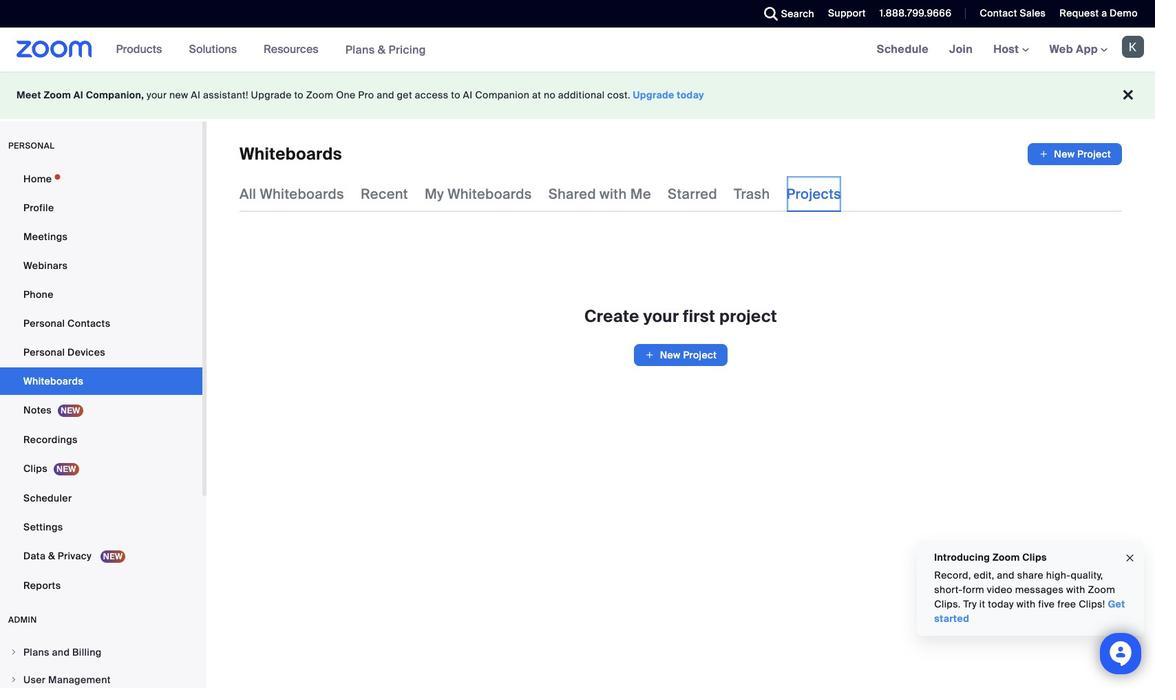 Task type: vqa. For each thing, say whether or not it's contained in the screenshot.
left Plans
yes



Task type: locate. For each thing, give the bounding box(es) containing it.
0 horizontal spatial to
[[294, 89, 304, 101]]

1 horizontal spatial project
[[1077, 148, 1111, 160]]

recordings
[[23, 434, 78, 446]]

1 horizontal spatial ai
[[191, 89, 201, 101]]

1 vertical spatial &
[[48, 550, 55, 562]]

companion,
[[86, 89, 144, 101]]

ai right new
[[191, 89, 201, 101]]

0 vertical spatial and
[[377, 89, 394, 101]]

user management menu item
[[0, 667, 202, 688]]

0 horizontal spatial your
[[147, 89, 167, 101]]

1 vertical spatial personal
[[23, 346, 65, 359]]

1 vertical spatial project
[[683, 349, 717, 361]]

free
[[1057, 598, 1076, 611]]

zoom
[[44, 89, 71, 101], [306, 89, 334, 101], [992, 551, 1020, 564], [1088, 584, 1115, 596]]

clips.
[[934, 598, 961, 611]]

1 vertical spatial with
[[1066, 584, 1085, 596]]

personal down phone
[[23, 317, 65, 330]]

0 vertical spatial new project button
[[1028, 143, 1122, 165]]

resources button
[[264, 28, 325, 72]]

1 vertical spatial your
[[643, 306, 679, 327]]

new project right add image
[[1054, 148, 1111, 160]]

get started
[[934, 598, 1125, 625]]

today
[[677, 89, 704, 101], [988, 598, 1014, 611]]

1 horizontal spatial plans
[[345, 42, 375, 57]]

whiteboards up all whiteboards
[[240, 143, 342, 165]]

0 vertical spatial &
[[378, 42, 386, 57]]

1.888.799.9666 button
[[869, 0, 955, 28], [880, 7, 952, 19]]

2 vertical spatial and
[[52, 646, 70, 659]]

plans right right icon at the bottom left of page
[[23, 646, 49, 659]]

contact sales link
[[970, 0, 1049, 28], [980, 7, 1046, 19]]

edit,
[[974, 569, 994, 582]]

profile link
[[0, 194, 202, 222]]

meet zoom ai companion, footer
[[0, 72, 1155, 119]]

projects
[[787, 185, 841, 203]]

2 to from the left
[[451, 89, 460, 101]]

0 vertical spatial clips
[[23, 463, 47, 475]]

user management
[[23, 674, 111, 686]]

search
[[781, 8, 814, 20]]

with left the me
[[600, 185, 627, 203]]

0 horizontal spatial ai
[[74, 89, 83, 101]]

additional
[[558, 89, 605, 101]]

1 upgrade from the left
[[251, 89, 292, 101]]

plans inside product information navigation
[[345, 42, 375, 57]]

& for privacy
[[48, 550, 55, 562]]

and up video
[[997, 569, 1014, 582]]

plans
[[345, 42, 375, 57], [23, 646, 49, 659]]

project
[[719, 306, 777, 327]]

search button
[[754, 0, 818, 28]]

clips up 'scheduler' on the left of page
[[23, 463, 47, 475]]

banner
[[0, 28, 1155, 72]]

with up free
[[1066, 584, 1085, 596]]

0 horizontal spatial with
[[600, 185, 627, 203]]

contact
[[980, 7, 1017, 19]]

project down first
[[683, 349, 717, 361]]

0 vertical spatial new
[[1054, 148, 1075, 160]]

new right add icon
[[660, 349, 681, 361]]

personal
[[8, 140, 55, 151]]

project right add image
[[1077, 148, 1111, 160]]

1 horizontal spatial today
[[988, 598, 1014, 611]]

first
[[683, 306, 715, 327]]

0 horizontal spatial and
[[52, 646, 70, 659]]

high-
[[1046, 569, 1071, 582]]

0 horizontal spatial clips
[[23, 463, 47, 475]]

notes link
[[0, 397, 202, 425]]

1 horizontal spatial with
[[1016, 598, 1036, 611]]

1 horizontal spatial &
[[378, 42, 386, 57]]

get started link
[[934, 598, 1125, 625]]

whiteboards down personal devices
[[23, 375, 83, 388]]

1 vertical spatial and
[[997, 569, 1014, 582]]

1 vertical spatial new
[[660, 349, 681, 361]]

all
[[240, 185, 256, 203]]

0 vertical spatial project
[[1077, 148, 1111, 160]]

0 horizontal spatial project
[[683, 349, 717, 361]]

1 horizontal spatial clips
[[1022, 551, 1047, 564]]

personal contacts link
[[0, 310, 202, 337]]

0 horizontal spatial new
[[660, 349, 681, 361]]

1 vertical spatial new project button
[[634, 344, 728, 366]]

2 ai from the left
[[191, 89, 201, 101]]

1 horizontal spatial new
[[1054, 148, 1075, 160]]

zoom up edit,
[[992, 551, 1020, 564]]

personal inside "link"
[[23, 346, 65, 359]]

& inside product information navigation
[[378, 42, 386, 57]]

new for whiteboards
[[1054, 148, 1075, 160]]

contacts
[[67, 317, 110, 330]]

your left first
[[643, 306, 679, 327]]

personal contacts
[[23, 317, 110, 330]]

personal
[[23, 317, 65, 330], [23, 346, 65, 359]]

your
[[147, 89, 167, 101], [643, 306, 679, 327]]

clips
[[23, 463, 47, 475], [1022, 551, 1047, 564]]

& right the data
[[48, 550, 55, 562]]

and
[[377, 89, 394, 101], [997, 569, 1014, 582], [52, 646, 70, 659]]

and left billing
[[52, 646, 70, 659]]

1 horizontal spatial upgrade
[[633, 89, 675, 101]]

new project for whiteboards
[[1054, 148, 1111, 160]]

new project
[[1054, 148, 1111, 160], [660, 349, 717, 361]]

0 horizontal spatial &
[[48, 550, 55, 562]]

meet
[[17, 89, 41, 101]]

plans & pricing link
[[345, 42, 426, 57], [345, 42, 426, 57]]

2 horizontal spatial with
[[1066, 584, 1085, 596]]

phone link
[[0, 281, 202, 308]]

and left get
[[377, 89, 394, 101]]

plans inside menu item
[[23, 646, 49, 659]]

new project right add icon
[[660, 349, 717, 361]]

with down messages
[[1016, 598, 1036, 611]]

ai left companion,
[[74, 89, 83, 101]]

0 vertical spatial your
[[147, 89, 167, 101]]

2 personal from the top
[[23, 346, 65, 359]]

support link
[[818, 0, 869, 28], [828, 7, 866, 19]]

1 vertical spatial today
[[988, 598, 1014, 611]]

schedule link
[[866, 28, 939, 72]]

webinars
[[23, 260, 68, 272]]

1 to from the left
[[294, 89, 304, 101]]

2 horizontal spatial ai
[[463, 89, 473, 101]]

personal down personal contacts
[[23, 346, 65, 359]]

1 horizontal spatial to
[[451, 89, 460, 101]]

share
[[1017, 569, 1043, 582]]

0 horizontal spatial new project button
[[634, 344, 728, 366]]

1.888.799.9666
[[880, 7, 952, 19]]

project for whiteboards
[[1077, 148, 1111, 160]]

new project button
[[1028, 143, 1122, 165], [634, 344, 728, 366]]

upgrade down product information navigation
[[251, 89, 292, 101]]

add image
[[645, 348, 654, 362]]

1 horizontal spatial and
[[377, 89, 394, 101]]

1 vertical spatial new project
[[660, 349, 717, 361]]

0 horizontal spatial new project
[[660, 349, 717, 361]]

2 vertical spatial with
[[1016, 598, 1036, 611]]

products
[[116, 42, 162, 56]]

ai left companion
[[463, 89, 473, 101]]

new right add image
[[1054, 148, 1075, 160]]

quality,
[[1071, 569, 1103, 582]]

whiteboards right all at left top
[[260, 185, 344, 203]]

1 personal from the top
[[23, 317, 65, 330]]

support
[[828, 7, 866, 19]]

0 horizontal spatial plans
[[23, 646, 49, 659]]

upgrade right cost.
[[633, 89, 675, 101]]

new for create your first project
[[660, 349, 681, 361]]

pro
[[358, 89, 374, 101]]

request a demo link
[[1049, 0, 1155, 28], [1060, 7, 1138, 19]]

right image
[[10, 648, 18, 657]]

&
[[378, 42, 386, 57], [48, 550, 55, 562]]

webinars link
[[0, 252, 202, 280]]

0 vertical spatial today
[[677, 89, 704, 101]]

0 horizontal spatial today
[[677, 89, 704, 101]]

2 horizontal spatial and
[[997, 569, 1014, 582]]

personal menu menu
[[0, 165, 202, 601]]

new project button for create your first project
[[634, 344, 728, 366]]

& inside personal menu menu
[[48, 550, 55, 562]]

1 horizontal spatial your
[[643, 306, 679, 327]]

recent
[[361, 185, 408, 203]]

to right 'access'
[[451, 89, 460, 101]]

project
[[1077, 148, 1111, 160], [683, 349, 717, 361]]

upgrade
[[251, 89, 292, 101], [633, 89, 675, 101]]

today inside record, edit, and share high-quality, short-form video messages with zoom clips. try it today with five free clips!
[[988, 598, 1014, 611]]

clips up share
[[1022, 551, 1047, 564]]

introducing
[[934, 551, 990, 564]]

schedule
[[877, 42, 929, 56]]

plans up "meet zoom ai companion, your new ai assistant! upgrade to zoom one pro and get access to ai companion at no additional cost. upgrade today"
[[345, 42, 375, 57]]

notes
[[23, 404, 52, 416]]

0 vertical spatial with
[[600, 185, 627, 203]]

meetings link
[[0, 223, 202, 251]]

& left pricing
[[378, 42, 386, 57]]

admin menu menu
[[0, 640, 202, 688]]

2 upgrade from the left
[[633, 89, 675, 101]]

0 vertical spatial new project
[[1054, 148, 1111, 160]]

1 horizontal spatial new project
[[1054, 148, 1111, 160]]

zoom up clips!
[[1088, 584, 1115, 596]]

pricing
[[389, 42, 426, 57]]

personal for personal devices
[[23, 346, 65, 359]]

your left new
[[147, 89, 167, 101]]

1 horizontal spatial new project button
[[1028, 143, 1122, 165]]

1 vertical spatial plans
[[23, 646, 49, 659]]

0 vertical spatial plans
[[345, 42, 375, 57]]

1 ai from the left
[[74, 89, 83, 101]]

0 horizontal spatial upgrade
[[251, 89, 292, 101]]

0 vertical spatial personal
[[23, 317, 65, 330]]

all whiteboards
[[240, 185, 344, 203]]

starred
[[668, 185, 717, 203]]

new
[[1054, 148, 1075, 160], [660, 349, 681, 361]]

to down resources dropdown button
[[294, 89, 304, 101]]



Task type: describe. For each thing, give the bounding box(es) containing it.
five
[[1038, 598, 1055, 611]]

shared with me
[[548, 185, 651, 203]]

new project for create your first project
[[660, 349, 717, 361]]

products button
[[116, 28, 168, 72]]

upgrade today link
[[633, 89, 704, 101]]

reports link
[[0, 572, 202, 600]]

no
[[544, 89, 556, 101]]

my whiteboards
[[425, 185, 532, 203]]

plans and billing menu item
[[0, 640, 202, 666]]

contact sales
[[980, 7, 1046, 19]]

messages
[[1015, 584, 1064, 596]]

and inside menu item
[[52, 646, 70, 659]]

scheduler
[[23, 492, 72, 505]]

at
[[532, 89, 541, 101]]

solutions
[[189, 42, 237, 56]]

3 ai from the left
[[463, 89, 473, 101]]

shared
[[548, 185, 596, 203]]

data
[[23, 550, 46, 562]]

whiteboards inside personal menu menu
[[23, 375, 83, 388]]

recordings link
[[0, 426, 202, 454]]

request a demo
[[1060, 7, 1138, 19]]

add image
[[1039, 147, 1049, 161]]

meet zoom ai companion, your new ai assistant! upgrade to zoom one pro and get access to ai companion at no additional cost. upgrade today
[[17, 89, 704, 101]]

my
[[425, 185, 444, 203]]

devices
[[67, 346, 105, 359]]

short-
[[934, 584, 963, 596]]

web app button
[[1050, 42, 1108, 56]]

new project button for whiteboards
[[1028, 143, 1122, 165]]

web
[[1050, 42, 1073, 56]]

resources
[[264, 42, 318, 56]]

settings link
[[0, 514, 202, 541]]

banner containing products
[[0, 28, 1155, 72]]

form
[[963, 584, 984, 596]]

home link
[[0, 165, 202, 193]]

user
[[23, 674, 46, 686]]

1 vertical spatial clips
[[1022, 551, 1047, 564]]

assistant!
[[203, 89, 248, 101]]

zoom inside record, edit, and share high-quality, short-form video messages with zoom clips. try it today with five free clips!
[[1088, 584, 1115, 596]]

reports
[[23, 580, 61, 592]]

project for create your first project
[[683, 349, 717, 361]]

create
[[585, 306, 639, 327]]

zoom right meet
[[44, 89, 71, 101]]

clips inside personal menu menu
[[23, 463, 47, 475]]

it
[[979, 598, 985, 611]]

profile
[[23, 202, 54, 214]]

plans & pricing
[[345, 42, 426, 57]]

me
[[630, 185, 651, 203]]

try
[[963, 598, 977, 611]]

zoom left one
[[306, 89, 334, 101]]

admin
[[8, 615, 37, 626]]

trash
[[734, 185, 770, 203]]

cost.
[[607, 89, 630, 101]]

video
[[987, 584, 1012, 596]]

profile picture image
[[1122, 36, 1144, 58]]

sales
[[1020, 7, 1046, 19]]

plans for plans & pricing
[[345, 42, 375, 57]]

record,
[[934, 569, 971, 582]]

and inside 'meet zoom ai companion,' footer
[[377, 89, 394, 101]]

access
[[415, 89, 449, 101]]

product information navigation
[[106, 28, 436, 72]]

home
[[23, 173, 52, 185]]

close image
[[1124, 550, 1135, 566]]

companion
[[475, 89, 530, 101]]

meetings
[[23, 231, 68, 243]]

clips!
[[1079, 598, 1105, 611]]

host
[[993, 42, 1022, 56]]

your inside 'meet zoom ai companion,' footer
[[147, 89, 167, 101]]

and inside record, edit, and share high-quality, short-form video messages with zoom clips. try it today with five free clips!
[[997, 569, 1014, 582]]

phone
[[23, 288, 54, 301]]

plans for plans and billing
[[23, 646, 49, 659]]

create your first project
[[585, 306, 777, 327]]

billing
[[72, 646, 102, 659]]

with inside tabs of all whiteboard page tab list
[[600, 185, 627, 203]]

meetings navigation
[[866, 28, 1155, 72]]

introducing zoom clips
[[934, 551, 1047, 564]]

management
[[48, 674, 111, 686]]

solutions button
[[189, 28, 243, 72]]

personal devices link
[[0, 339, 202, 366]]

join link
[[939, 28, 983, 72]]

get
[[1108, 598, 1125, 611]]

host button
[[993, 42, 1029, 56]]

plans and billing
[[23, 646, 102, 659]]

clips link
[[0, 455, 202, 483]]

personal devices
[[23, 346, 105, 359]]

data & privacy link
[[0, 542, 202, 571]]

zoom logo image
[[17, 41, 92, 58]]

get
[[397, 89, 412, 101]]

one
[[336, 89, 356, 101]]

personal for personal contacts
[[23, 317, 65, 330]]

join
[[949, 42, 973, 56]]

right image
[[10, 676, 18, 684]]

new
[[169, 89, 188, 101]]

& for pricing
[[378, 42, 386, 57]]

data & privacy
[[23, 550, 94, 562]]

today inside 'meet zoom ai companion,' footer
[[677, 89, 704, 101]]

privacy
[[58, 550, 92, 562]]

whiteboards right 'my'
[[448, 185, 532, 203]]

request
[[1060, 7, 1099, 19]]

record, edit, and share high-quality, short-form video messages with zoom clips. try it today with five free clips!
[[934, 569, 1115, 611]]

tabs of all whiteboard page tab list
[[240, 176, 841, 212]]

scheduler link
[[0, 485, 202, 512]]

settings
[[23, 521, 63, 534]]



